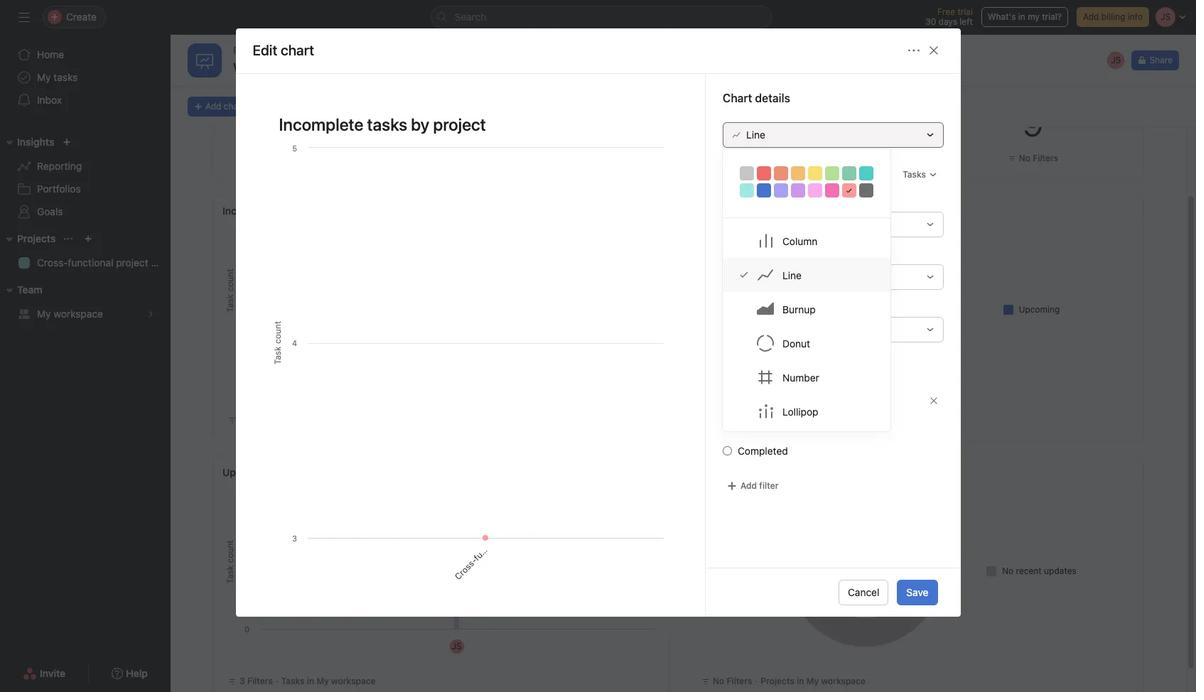 Task type: vqa. For each thing, say whether or not it's contained in the screenshot.
Task completion status at the bottom
yes



Task type: describe. For each thing, give the bounding box(es) containing it.
insights element
[[0, 129, 171, 226]]

no filters inside no filters button
[[1019, 153, 1058, 163]]

tasks by completion status this month
[[696, 205, 876, 217]]

1 vertical spatial no filters
[[713, 676, 752, 687]]

1 vertical spatial status
[[792, 395, 818, 406]]

column
[[783, 235, 818, 247]]

filter
[[719, 414, 740, 425]]

team
[[17, 284, 42, 296]]

my workspace
[[37, 308, 103, 320]]

work dashboard
[[233, 60, 340, 76]]

line inside line dropdown button
[[746, 129, 765, 141]]

tasks button
[[896, 165, 944, 185]]

inbox link
[[9, 89, 162, 112]]

donut link
[[723, 326, 891, 360]]

insights button
[[0, 134, 54, 151]]

lollipop link
[[723, 394, 891, 429]]

search button
[[430, 6, 772, 28]]

my tasks
[[37, 71, 78, 83]]

axis for x-
[[733, 247, 752, 259]]

task
[[722, 395, 741, 406]]

hide sidebar image
[[18, 11, 30, 23]]

completed
[[737, 445, 788, 457]]

share button
[[1132, 50, 1179, 70]]

0 vertical spatial completion
[[739, 205, 792, 217]]

functional
[[68, 257, 113, 269]]

incomplete for incomplete
[[737, 418, 788, 430]]

add billing info
[[1083, 11, 1143, 22]]

2 vertical spatial no
[[713, 676, 724, 687]]

tasks for upcoming
[[273, 466, 298, 478]]

tasks for my
[[54, 71, 78, 83]]

upcoming for upcoming tasks by assignee this week
[[222, 466, 271, 478]]

1 horizontal spatial reporting
[[233, 44, 278, 56]]

line link
[[723, 258, 891, 292]]

trial
[[958, 6, 973, 17]]

add filter button
[[722, 476, 782, 496]]

projects by project status
[[696, 466, 816, 478]]

no inside button
[[1019, 153, 1031, 163]]

cancel
[[848, 586, 879, 598]]

0 vertical spatial reporting link
[[233, 43, 278, 58]]

cross-functional project plan
[[37, 257, 170, 269]]

add to starred image
[[367, 63, 378, 74]]

3 filters
[[240, 676, 273, 687]]

9 button
[[1023, 104, 1043, 144]]

tasks for incomplete
[[278, 205, 303, 217]]

Incomplete tasks by project text field
[[270, 108, 671, 141]]

by for projects
[[737, 466, 749, 478]]

in inside button
[[1018, 11, 1025, 22]]

insights
[[17, 136, 54, 148]]

projects button
[[0, 230, 56, 247]]

tasks in my workspace for assignee
[[281, 676, 376, 687]]

info
[[1128, 11, 1143, 22]]

goals link
[[9, 200, 162, 223]]

what's in my trial?
[[988, 11, 1062, 22]]

2 0 button from the left
[[786, 104, 807, 144]]

donut
[[783, 337, 810, 349]]

add filter
[[740, 480, 778, 491]]

number link
[[723, 360, 891, 394]]

teams element
[[0, 277, 171, 328]]

plan
[[151, 257, 170, 269]]

my inside teams element
[[37, 308, 51, 320]]

cross-
[[37, 257, 68, 269]]

updates
[[1044, 565, 1077, 576]]

projects element
[[0, 226, 171, 277]]

workspace for projects by project status
[[821, 676, 866, 687]]

search
[[455, 11, 486, 23]]

1 horizontal spatial no
[[1002, 565, 1014, 576]]

tasks inside dropdown button
[[902, 169, 926, 180]]

Completed radio
[[722, 446, 732, 455]]

left
[[960, 16, 973, 27]]

workspace for upcoming tasks by assignee this week
[[331, 676, 376, 687]]

invite
[[40, 667, 66, 679]]

edit chart
[[253, 42, 314, 59]]

free trial 30 days left
[[925, 6, 973, 27]]

this month
[[826, 205, 876, 217]]

x-axis
[[722, 247, 752, 259]]

free
[[938, 6, 955, 17]]

add chart button
[[188, 97, 251, 117]]

cancel button
[[839, 580, 889, 606]]

by project
[[305, 205, 352, 217]]

include tasks from
[[722, 195, 809, 207]]

close image
[[928, 45, 939, 56]]

team button
[[0, 281, 42, 299]]

add chart
[[205, 101, 245, 112]]

billing
[[1102, 11, 1125, 22]]

no recent updates
[[1002, 565, 1077, 576]]

chart
[[224, 101, 245, 112]]

1 0 button from the left
[[313, 104, 333, 144]]

add for add filter
[[740, 480, 757, 491]]

assignee
[[315, 466, 357, 478]]

share
[[1150, 55, 1173, 65]]



Task type: locate. For each thing, give the bounding box(es) containing it.
no
[[1019, 153, 1031, 163], [1002, 565, 1014, 576], [713, 676, 724, 687]]

1 0 from the left
[[313, 104, 333, 144]]

0
[[313, 104, 333, 144], [786, 104, 807, 144]]

projects for projects
[[17, 232, 56, 245]]

1 vertical spatial line
[[783, 269, 802, 281]]

0 vertical spatial projects
[[17, 232, 56, 245]]

1 vertical spatial add
[[205, 101, 221, 112]]

more actions image
[[908, 45, 919, 56]]

1 horizontal spatial add
[[740, 480, 757, 491]]

save
[[907, 586, 929, 598]]

2 horizontal spatial projects
[[761, 676, 795, 687]]

0 horizontal spatial js
[[452, 641, 462, 652]]

reporting
[[233, 44, 278, 56], [37, 160, 82, 172]]

0 vertical spatial no filters
[[1019, 153, 1058, 163]]

add down projects by project status
[[740, 480, 757, 491]]

my
[[37, 71, 51, 83], [37, 308, 51, 320], [784, 414, 796, 425], [317, 676, 329, 687], [807, 676, 819, 687]]

0 horizontal spatial 0
[[313, 104, 333, 144]]

my inside global element
[[37, 71, 51, 83]]

include
[[722, 195, 757, 207]]

completion down report on
[[739, 205, 792, 217]]

9
[[1023, 104, 1043, 144]]

lollipop
[[783, 405, 819, 418]]

tasks
[[54, 71, 78, 83], [760, 195, 785, 207], [278, 205, 303, 217], [273, 466, 298, 478]]

line up burnup
[[783, 269, 802, 281]]

0 vertical spatial status
[[794, 205, 823, 217]]

global element
[[0, 35, 171, 120]]

line
[[746, 129, 765, 141], [783, 269, 802, 281]]

portfolios
[[37, 183, 81, 195]]

1 horizontal spatial no filters
[[1019, 153, 1058, 163]]

1 vertical spatial js
[[452, 641, 462, 652]]

my for projects by project status
[[807, 676, 819, 687]]

incomplete for incomplete tasks by project
[[222, 205, 275, 217]]

filters
[[1033, 153, 1058, 163], [722, 366, 755, 379], [247, 676, 273, 687], [727, 676, 752, 687]]

invite button
[[14, 661, 75, 687]]

2 vertical spatial projects
[[761, 676, 795, 687]]

js inside button
[[1111, 55, 1121, 65]]

add left chart
[[205, 101, 221, 112]]

show options image
[[347, 63, 358, 74]]

line down chart details
[[746, 129, 765, 141]]

1 vertical spatial reporting
[[37, 160, 82, 172]]

tasks left "by project"
[[278, 205, 303, 217]]

in for tasks by completion status this month
[[774, 414, 782, 425]]

2 axis from the top
[[733, 300, 752, 312]]

what's
[[988, 11, 1016, 22]]

projects for projects in my workspace
[[761, 676, 795, 687]]

tasks left assignee
[[273, 466, 298, 478]]

filter
[[759, 480, 778, 491]]

home link
[[9, 43, 162, 66]]

1 axis from the top
[[733, 247, 752, 259]]

reporting up portfolios at the left top of page
[[37, 160, 82, 172]]

my workspace link
[[9, 303, 162, 326]]

tasks left from
[[760, 195, 785, 207]]

tasks in my workspace
[[749, 414, 843, 425], [281, 676, 376, 687]]

0 vertical spatial incomplete
[[222, 205, 275, 217]]

no filters button
[[1004, 151, 1062, 166]]

0 horizontal spatial by
[[301, 466, 312, 478]]

workspace inside teams element
[[54, 308, 103, 320]]

1 horizontal spatial 0
[[786, 104, 807, 144]]

1 horizontal spatial by
[[725, 205, 737, 217]]

save button
[[897, 580, 938, 606]]

1 filter
[[713, 414, 740, 425]]

project
[[116, 257, 148, 269]]

projects in my workspace
[[761, 676, 866, 687]]

goals
[[37, 205, 63, 217]]

in
[[1018, 11, 1025, 22], [774, 414, 782, 425], [307, 676, 314, 687], [797, 676, 804, 687]]

2 horizontal spatial by
[[737, 466, 749, 478]]

by down report on
[[725, 205, 737, 217]]

my
[[1028, 11, 1040, 22]]

1 horizontal spatial upcoming
[[1019, 304, 1060, 315]]

tasks
[[902, 169, 926, 180], [696, 205, 722, 217], [749, 414, 772, 425], [281, 676, 305, 687]]

reporting inside insights element
[[37, 160, 82, 172]]

js
[[1111, 55, 1121, 65], [452, 641, 462, 652]]

workspace
[[54, 308, 103, 320], [799, 414, 843, 425], [331, 676, 376, 687], [821, 676, 866, 687]]

my for upcoming tasks by assignee this week
[[317, 676, 329, 687]]

0 vertical spatial no
[[1019, 153, 1031, 163]]

0 horizontal spatial no filters
[[713, 676, 752, 687]]

by left assignee
[[301, 466, 312, 478]]

1 vertical spatial incomplete
[[737, 418, 788, 430]]

1 vertical spatial reporting link
[[9, 155, 162, 178]]

0 vertical spatial tasks in my workspace
[[749, 414, 843, 425]]

add left billing
[[1083, 11, 1099, 22]]

2 0 from the left
[[786, 104, 807, 144]]

trial?
[[1042, 11, 1062, 22]]

tasks inside global element
[[54, 71, 78, 83]]

add for add billing info
[[1083, 11, 1099, 22]]

my tasks link
[[9, 66, 162, 89]]

1 horizontal spatial js
[[1111, 55, 1121, 65]]

1 vertical spatial completion
[[744, 395, 790, 406]]

0 horizontal spatial projects
[[17, 232, 56, 245]]

number
[[783, 371, 819, 383]]

status
[[794, 205, 823, 217], [792, 395, 818, 406]]

1 horizontal spatial line
[[783, 269, 802, 281]]

add inside add filter dropdown button
[[740, 480, 757, 491]]

upcoming for upcoming
[[1019, 304, 1060, 315]]

from
[[787, 195, 809, 207]]

in for upcoming tasks by assignee this week
[[307, 676, 314, 687]]

burnup link
[[723, 292, 891, 326]]

burnup
[[783, 303, 816, 315]]

0 vertical spatial js
[[1111, 55, 1121, 65]]

reporting up work dashboard
[[233, 44, 278, 56]]

report image
[[196, 52, 213, 69]]

projects
[[17, 232, 56, 245], [696, 466, 735, 478], [761, 676, 795, 687]]

1 vertical spatial upcoming
[[222, 466, 271, 478]]

0 horizontal spatial incomplete
[[222, 205, 275, 217]]

filters inside button
[[1033, 153, 1058, 163]]

a button to remove the filter image
[[929, 396, 938, 405]]

1 horizontal spatial tasks in my workspace
[[749, 414, 843, 425]]

0 for 1st '0' button
[[313, 104, 333, 144]]

0 horizontal spatial reporting
[[37, 160, 82, 172]]

0 horizontal spatial add
[[205, 101, 221, 112]]

cross-functional project plan link
[[9, 252, 170, 274]]

0 vertical spatial axis
[[733, 247, 752, 259]]

by up add filter
[[737, 466, 749, 478]]

1 horizontal spatial 0 button
[[786, 104, 807, 144]]

upcoming
[[1019, 304, 1060, 315], [222, 466, 271, 478]]

0 horizontal spatial 0 button
[[313, 104, 333, 144]]

js button
[[1106, 50, 1126, 70]]

reporting link up work dashboard
[[233, 43, 278, 58]]

0 horizontal spatial upcoming
[[222, 466, 271, 478]]

1 vertical spatial no
[[1002, 565, 1014, 576]]

upcoming tasks by assignee this week
[[222, 466, 404, 478]]

portfolios link
[[9, 178, 162, 200]]

1
[[713, 414, 717, 425]]

0 for 1st '0' button from right
[[786, 104, 807, 144]]

status up column link
[[794, 205, 823, 217]]

1 horizontal spatial projects
[[696, 466, 735, 478]]

add for add chart
[[205, 101, 221, 112]]

tasks down home
[[54, 71, 78, 83]]

this week
[[359, 466, 404, 478]]

2 horizontal spatial no
[[1019, 153, 1031, 163]]

tasks for include
[[760, 195, 785, 207]]

chart details
[[722, 92, 790, 104]]

0 vertical spatial line
[[746, 129, 765, 141]]

projects for projects by project status
[[696, 466, 735, 478]]

my for tasks by completion status this month
[[784, 414, 796, 425]]

what's in my trial? button
[[982, 7, 1068, 27]]

projects inside "dropdown button"
[[17, 232, 56, 245]]

completion right task
[[744, 395, 790, 406]]

line button
[[722, 122, 944, 148]]

30
[[925, 16, 936, 27]]

tasks in my workspace for status
[[749, 414, 843, 425]]

2 vertical spatial add
[[740, 480, 757, 491]]

x-
[[722, 247, 733, 259]]

0 button
[[313, 104, 333, 144], [786, 104, 807, 144]]

project status
[[751, 466, 816, 478]]

workspace for tasks by completion status this month
[[799, 414, 843, 425]]

1 vertical spatial axis
[[733, 300, 752, 312]]

1 horizontal spatial reporting link
[[233, 43, 278, 58]]

3
[[240, 676, 245, 687]]

by
[[725, 205, 737, 217], [301, 466, 312, 478], [737, 466, 749, 478]]

axis down include
[[733, 247, 752, 259]]

0 horizontal spatial reporting link
[[9, 155, 162, 178]]

in for projects by project status
[[797, 676, 804, 687]]

home
[[37, 48, 64, 60]]

line inside line link
[[783, 269, 802, 281]]

status down the number link
[[792, 395, 818, 406]]

1 vertical spatial tasks in my workspace
[[281, 676, 376, 687]]

task completion status
[[722, 395, 818, 406]]

recent
[[1016, 565, 1042, 576]]

0 horizontal spatial line
[[746, 129, 765, 141]]

add billing info button
[[1077, 7, 1149, 27]]

axis for y-
[[733, 300, 752, 312]]

0 horizontal spatial no
[[713, 676, 724, 687]]

incomplete
[[222, 205, 275, 217], [737, 418, 788, 430]]

y-
[[722, 300, 733, 312]]

0 vertical spatial reporting
[[233, 44, 278, 56]]

axis down x-axis
[[733, 300, 752, 312]]

add inside add chart button
[[205, 101, 221, 112]]

0 vertical spatial upcoming
[[1019, 304, 1060, 315]]

add inside add billing info button
[[1083, 11, 1099, 22]]

column link
[[723, 224, 891, 258]]

1 horizontal spatial incomplete
[[737, 418, 788, 430]]

by for tasks
[[725, 205, 737, 217]]

search list box
[[430, 6, 772, 28]]

y-axis
[[722, 300, 752, 312]]

1 vertical spatial projects
[[696, 466, 735, 478]]

report on
[[722, 168, 774, 181]]

incomplete tasks by project
[[222, 205, 352, 217]]

0 vertical spatial add
[[1083, 11, 1099, 22]]

axis
[[733, 247, 752, 259], [733, 300, 752, 312]]

0 horizontal spatial tasks in my workspace
[[281, 676, 376, 687]]

reporting link up portfolios at the left top of page
[[9, 155, 162, 178]]

2 horizontal spatial add
[[1083, 11, 1099, 22]]

inbox
[[37, 94, 62, 106]]



